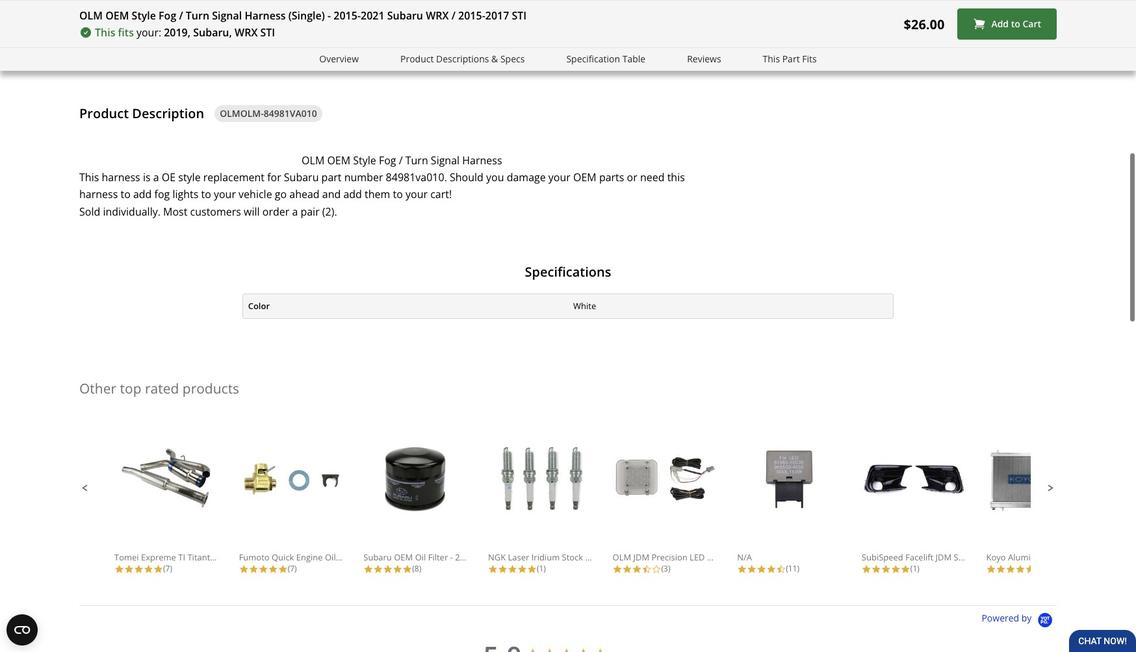 Task type: describe. For each thing, give the bounding box(es) containing it.
2015- right go to right image
[[458, 8, 485, 23]]

quick
[[272, 551, 294, 563]]

ahead
[[289, 187, 320, 201]]

0 vertical spatial subaru
[[387, 8, 423, 23]]

subaru oem oil filter - 2015-2024... link
[[363, 444, 503, 563]]

...
[[1117, 551, 1124, 563]]

titantium
[[187, 551, 225, 563]]

0 horizontal spatial wrx
[[235, 25, 258, 40]]

2021
[[361, 8, 385, 23]]

product descriptions & specs
[[400, 53, 525, 65]]

2017
[[485, 8, 509, 23]]

should
[[450, 170, 483, 184]]

powered by
[[982, 612, 1034, 624]]

1 olmolm-84981va010 olm oem style fog / turn signal harness - 2015-2021 subaru wrx / 2015-2017 sti, image from the left
[[193, 2, 265, 48]]

radiator
[[1079, 551, 1113, 563]]

style
[[178, 170, 201, 184]]

(11)
[[786, 563, 799, 574]]

product description
[[79, 104, 204, 121]]

white
[[573, 299, 596, 311]]

this
[[667, 170, 685, 184]]

n/a link
[[737, 444, 841, 563]]

led
[[690, 551, 705, 563]]

style for is
[[353, 152, 376, 167]]

3 olmolm-84981va010 olm oem style fog / turn signal harness - 2015-2021 subaru wrx / 2015-2017 sti, image from the left
[[349, 2, 421, 48]]

0 vertical spatial a
[[153, 170, 159, 184]]

1 total reviews element for laser
[[488, 563, 592, 574]]

number
[[344, 170, 383, 184]]

1 horizontal spatial your
[[406, 187, 428, 201]]

and
[[322, 187, 341, 201]]

signal for olm oem style fog / turn signal harness this harness is a oe style replacement for subaru part number 84981va010. should you damage your oem parts or need this harness to add fog lights to your vehicle go ahead and add them to your cart! sold individually. most customers will order a pair (2).
[[431, 152, 460, 167]]

0 horizontal spatial sti
[[260, 25, 275, 40]]

parts
[[599, 170, 624, 184]]

3 total reviews element for precision
[[613, 563, 717, 574]]

to right them at the top left of the page
[[393, 187, 403, 201]]

gate...
[[722, 551, 747, 563]]

fumoto
[[239, 551, 269, 563]]

(7) for expreme
[[163, 563, 172, 574]]

(1) for facelift
[[910, 563, 920, 574]]

engine
[[296, 551, 323, 563]]

descriptions
[[436, 53, 489, 65]]

cart!
[[430, 187, 452, 201]]

koyo aluminum racing radiator -... link
[[986, 444, 1124, 563]]

vehicle
[[239, 187, 272, 201]]

- for subaru
[[450, 551, 453, 563]]

top
[[120, 379, 141, 397]]

racing
[[1051, 551, 1077, 563]]

rated
[[145, 379, 179, 397]]

to up customers
[[201, 187, 211, 201]]

open widget image
[[6, 615, 38, 646]]

1 horizontal spatial wrx
[[426, 8, 449, 23]]

0 vertical spatial sti
[[512, 8, 527, 23]]

3 total reviews element for racing
[[986, 563, 1090, 574]]

olm oem style fog / turn signal harness this harness is a oe style replacement for subaru part number 84981va010. should you damage your oem parts or need this harness to add fog lights to your vehicle go ahead and add them to your cart! sold individually. most customers will order a pair (2).
[[79, 152, 685, 218]]

2 horizontal spatial style
[[954, 551, 973, 563]]

overview
[[319, 53, 359, 65]]

fumoto quick engine oil drain valve...
[[239, 551, 389, 563]]

2015- right "(single)"
[[334, 8, 361, 23]]

fits
[[118, 25, 134, 40]]

11 total reviews element
[[737, 563, 841, 574]]

this for this fits your: 2019, subaru, wrx sti
[[95, 25, 115, 40]]

2019,
[[164, 25, 191, 40]]

fits
[[802, 53, 817, 65]]

empty star image
[[652, 564, 661, 574]]

subispeed facelift jdm style drl +... link
[[862, 444, 1004, 563]]

subaru inside olm oem style fog / turn signal harness this harness is a oe style replacement for subaru part number 84981va010. should you damage your oem parts or need this harness to add fog lights to your vehicle go ahead and add them to your cart! sold individually. most customers will order a pair (2).
[[284, 170, 319, 184]]

products
[[182, 379, 239, 397]]

your:
[[136, 25, 161, 40]]

to up individually.
[[121, 187, 130, 201]]

oe
[[162, 170, 176, 184]]

n/a
[[737, 551, 752, 563]]

damage
[[507, 170, 546, 184]]

range...
[[606, 551, 637, 563]]

iridium
[[531, 551, 560, 563]]

part
[[782, 53, 800, 65]]

lights
[[172, 187, 198, 201]]

color
[[248, 299, 270, 311]]

order
[[262, 204, 289, 218]]

fog
[[154, 187, 170, 201]]

reviews link
[[687, 52, 721, 67]]

2 half star image from the left
[[776, 564, 786, 574]]

2 vertical spatial subaru
[[363, 551, 392, 563]]

ngk laser iridium stock heat range...
[[488, 551, 637, 563]]

+...
[[993, 551, 1004, 563]]

heat
[[585, 551, 604, 563]]

overview link
[[319, 52, 359, 67]]

olm oem style fog / turn signal harness (single) - 2015-2021 subaru wrx / 2015-2017 sti
[[79, 8, 527, 23]]

turn for olm oem style fog / turn signal harness this harness is a oe style replacement for subaru part number 84981va010. should you damage your oem parts or need this harness to add fog lights to your vehicle go ahead and add them to your cart! sold individually. most customers will order a pair (2).
[[405, 152, 428, 167]]

aluminum
[[1008, 551, 1049, 563]]

oem for olm oem style fog / turn signal harness (single) - 2015-2021 subaru wrx / 2015-2017 sti
[[105, 8, 129, 23]]

individually.
[[103, 204, 160, 218]]

/ for olm oem style fog / turn signal harness this harness is a oe style replacement for subaru part number 84981va010. should you damage your oem parts or need this harness to add fog lights to your vehicle go ahead and add them to your cart! sold individually. most customers will order a pair (2).
[[399, 152, 403, 167]]

2 jdm from the left
[[936, 551, 952, 563]]

0 horizontal spatial -
[[328, 8, 331, 23]]

koyo aluminum racing radiator -...
[[986, 551, 1124, 563]]

specification table link
[[566, 52, 645, 67]]

&
[[491, 53, 498, 65]]

you
[[486, 170, 504, 184]]

- for koyo
[[1115, 551, 1117, 563]]

subaru,
[[193, 25, 232, 40]]

most
[[163, 204, 187, 218]]

replacement
[[203, 170, 265, 184]]

olmolm-84981va010
[[220, 106, 317, 119]]

1 oil from the left
[[325, 551, 336, 563]]

7 total reviews element for quick
[[239, 563, 343, 574]]

oem for olm oem style fog / turn signal harness this harness is a oe style replacement for subaru part number 84981va010. should you damage your oem parts or need this harness to add fog lights to your vehicle go ahead and add them to your cart! sold individually. most customers will order a pair (2).
[[327, 152, 350, 167]]



Task type: vqa. For each thing, say whether or not it's contained in the screenshot.
email
no



Task type: locate. For each thing, give the bounding box(es) containing it.
ngk laser iridium stock heat range... link
[[488, 444, 637, 563]]

(1)
[[537, 563, 546, 574], [910, 563, 920, 574]]

1 vertical spatial sti
[[260, 25, 275, 40]]

1 horizontal spatial jdm
[[936, 551, 952, 563]]

5.0 star rating element
[[483, 637, 522, 653]]

/ up '84981va010.'
[[399, 152, 403, 167]]

0 horizontal spatial signal
[[212, 8, 242, 23]]

this part fits link
[[763, 52, 817, 67]]

this part fits
[[763, 53, 817, 65]]

$26.00
[[904, 15, 945, 33]]

product for product descriptions & specs
[[400, 53, 434, 65]]

0 vertical spatial signal
[[212, 8, 242, 23]]

ngk
[[488, 551, 506, 563]]

drain
[[338, 551, 360, 563]]

olmolm-84981va010 olm oem style fog / turn signal harness - 2015-2021 subaru wrx / 2015-2017 sti, image right 2019,
[[193, 2, 265, 48]]

1 horizontal spatial oil
[[415, 551, 426, 563]]

tomei expreme ti titantium cat-back... link
[[114, 444, 269, 563]]

turn for olm oem style fog / turn signal harness (single) - 2015-2021 subaru wrx / 2015-2017 sti
[[186, 8, 209, 23]]

cart
[[1023, 18, 1041, 30]]

1 vertical spatial product
[[79, 104, 129, 121]]

this for this part fits
[[763, 53, 780, 65]]

harness inside olm oem style fog / turn signal harness this harness is a oe style replacement for subaru part number 84981va010. should you damage your oem parts or need this harness to add fog lights to your vehicle go ahead and add them to your cart! sold individually. most customers will order a pair (2).
[[462, 152, 502, 167]]

/ up 2019,
[[179, 8, 183, 23]]

this left fits
[[95, 25, 115, 40]]

(3) left racing
[[1035, 563, 1044, 574]]

ti
[[178, 551, 185, 563]]

jdm right facelift
[[936, 551, 952, 563]]

style left drl
[[954, 551, 973, 563]]

1 total reviews element for facelift
[[862, 563, 966, 574]]

specs
[[500, 53, 525, 65]]

2 horizontal spatial /
[[451, 8, 456, 23]]

1 horizontal spatial 7 total reviews element
[[239, 563, 343, 574]]

style up number
[[353, 152, 376, 167]]

1 horizontal spatial half star image
[[776, 564, 786, 574]]

fog for 2015-
[[159, 8, 176, 23]]

0 horizontal spatial a
[[153, 170, 159, 184]]

2 3 total reviews element from the left
[[986, 563, 1090, 574]]

add down is
[[133, 187, 152, 201]]

signal up the subaru,
[[212, 8, 242, 23]]

0 horizontal spatial 3 total reviews element
[[613, 563, 717, 574]]

1 vertical spatial harness
[[79, 187, 118, 201]]

- right "(single)"
[[328, 8, 331, 23]]

0 vertical spatial harness
[[245, 8, 286, 23]]

tomei
[[114, 551, 139, 563]]

- inside subaru oem oil filter - 2015-2024... link
[[450, 551, 453, 563]]

back...
[[243, 551, 269, 563]]

this inside olm oem style fog / turn signal harness this harness is a oe style replacement for subaru part number 84981va010. should you damage your oem parts or need this harness to add fog lights to your vehicle go ahead and add them to your cart! sold individually. most customers will order a pair (2).
[[79, 170, 99, 184]]

facelift
[[905, 551, 933, 563]]

table
[[622, 53, 645, 65]]

part
[[321, 170, 342, 184]]

/ for olm oem style fog / turn signal harness (single) - 2015-2021 subaru wrx / 2015-2017 sti
[[179, 8, 183, 23]]

a left pair
[[292, 204, 298, 218]]

olm jdm precision led lift gate... link
[[613, 444, 747, 563]]

1 vertical spatial this
[[763, 53, 780, 65]]

1 horizontal spatial /
[[399, 152, 403, 167]]

olmolm-84981va010 olm oem style fog / turn signal harness - 2015-2021 subaru wrx / 2015-2017 sti, image left go to right image
[[349, 2, 421, 48]]

filter
[[428, 551, 448, 563]]

0 horizontal spatial /
[[179, 8, 183, 23]]

subaru up ahead
[[284, 170, 319, 184]]

0 vertical spatial turn
[[186, 8, 209, 23]]

olm jdm precision led lift gate...
[[613, 551, 747, 563]]

olm inside olm oem style fog / turn signal harness this harness is a oe style replacement for subaru part number 84981va010. should you damage your oem parts or need this harness to add fog lights to your vehicle go ahead and add them to your cart! sold individually. most customers will order a pair (2).
[[302, 152, 324, 167]]

2 oil from the left
[[415, 551, 426, 563]]

your down the replacement
[[214, 187, 236, 201]]

0 vertical spatial fog
[[159, 8, 176, 23]]

2 horizontal spatial -
[[1115, 551, 1117, 563]]

harness up sold
[[79, 187, 118, 201]]

84981va010
[[264, 106, 317, 119]]

go to right image image
[[426, 17, 442, 32]]

1 (1) from the left
[[537, 563, 546, 574]]

go
[[275, 187, 287, 201]]

2 horizontal spatial your
[[548, 170, 571, 184]]

1 vertical spatial style
[[353, 152, 376, 167]]

1 horizontal spatial signal
[[431, 152, 460, 167]]

other top rated products
[[79, 379, 239, 397]]

1 horizontal spatial style
[[353, 152, 376, 167]]

- right radiator
[[1115, 551, 1117, 563]]

oil left drain
[[325, 551, 336, 563]]

signal for olm oem style fog / turn signal harness (single) - 2015-2021 subaru wrx / 2015-2017 sti
[[212, 8, 242, 23]]

wrx right the subaru,
[[235, 25, 258, 40]]

0 vertical spatial olm
[[79, 8, 103, 23]]

fumoto quick engine oil drain valve... link
[[239, 444, 389, 563]]

(3) for racing
[[1035, 563, 1044, 574]]

2 horizontal spatial olm
[[613, 551, 631, 563]]

0 horizontal spatial olm
[[79, 8, 103, 23]]

need
[[640, 170, 665, 184]]

0 horizontal spatial (3)
[[661, 563, 670, 574]]

sti down olm oem style fog / turn signal harness (single) - 2015-2021 subaru wrx / 2015-2017 sti
[[260, 25, 275, 40]]

harness up 'you'
[[462, 152, 502, 167]]

expreme
[[141, 551, 176, 563]]

1 horizontal spatial -
[[450, 551, 453, 563]]

1 vertical spatial olm
[[302, 152, 324, 167]]

2 olmolm-84981va010 olm oem style fog / turn signal harness - 2015-2021 subaru wrx / 2015-2017 sti, image from the left
[[271, 2, 343, 48]]

1 horizontal spatial 3 total reviews element
[[986, 563, 1090, 574]]

(7) left ti
[[163, 563, 172, 574]]

8 total reviews element
[[363, 563, 467, 574]]

sold
[[79, 204, 100, 218]]

is
[[143, 170, 150, 184]]

-
[[328, 8, 331, 23], [450, 551, 453, 563], [1115, 551, 1117, 563]]

oem up part
[[327, 152, 350, 167]]

signal
[[212, 8, 242, 23], [431, 152, 460, 167]]

add
[[991, 18, 1009, 30]]

this left part
[[763, 53, 780, 65]]

turn inside olm oem style fog / turn signal harness this harness is a oe style replacement for subaru part number 84981va010. should you damage your oem parts or need this harness to add fog lights to your vehicle go ahead and add them to your cart! sold individually. most customers will order a pair (2).
[[405, 152, 428, 167]]

koyo
[[986, 551, 1006, 563]]

1 horizontal spatial turn
[[405, 152, 428, 167]]

- inside koyo aluminum racing radiator -... link
[[1115, 551, 1117, 563]]

harness
[[245, 8, 286, 23], [462, 152, 502, 167]]

2 add from the left
[[343, 187, 362, 201]]

1 horizontal spatial a
[[292, 204, 298, 218]]

1 add from the left
[[133, 187, 152, 201]]

olm for olm oem style fog / turn signal harness this harness is a oe style replacement for subaru part number 84981va010. should you damage your oem parts or need this harness to add fog lights to your vehicle go ahead and add them to your cart! sold individually. most customers will order a pair (2).
[[302, 152, 324, 167]]

product descriptions & specs link
[[400, 52, 525, 67]]

will
[[244, 204, 260, 218]]

1 vertical spatial a
[[292, 204, 298, 218]]

product left description
[[79, 104, 129, 121]]

olmolm-84981va010 olm oem style fog / turn signal harness - 2015-2021 subaru wrx / 2015-2017 sti, image
[[193, 2, 265, 48], [271, 2, 343, 48], [349, 2, 421, 48]]

1 horizontal spatial olm
[[302, 152, 324, 167]]

1 jdm from the left
[[633, 551, 649, 563]]

/ inside olm oem style fog / turn signal harness this harness is a oe style replacement for subaru part number 84981va010. should you damage your oem parts or need this harness to add fog lights to your vehicle go ahead and add them to your cart! sold individually. most customers will order a pair (2).
[[399, 152, 403, 167]]

2 (1) from the left
[[910, 563, 920, 574]]

fog up 2019,
[[159, 8, 176, 23]]

1 horizontal spatial 1 total reviews element
[[862, 563, 966, 574]]

7 total reviews element
[[114, 563, 218, 574], [239, 563, 343, 574]]

(7)
[[163, 563, 172, 574], [288, 563, 297, 574]]

oem for subaru oem oil filter - 2015-2024...
[[394, 551, 413, 563]]

to inside add to cart 'button'
[[1011, 18, 1020, 30]]

1 vertical spatial signal
[[431, 152, 460, 167]]

(3) for precision
[[661, 563, 670, 574]]

turn up '84981va010.'
[[405, 152, 428, 167]]

olmolm-84981va010 olm oem style fog / turn signal harness - 2015-2021 subaru wrx / 2015-2017 sti, image up overview
[[271, 2, 343, 48]]

0 horizontal spatial oil
[[325, 551, 336, 563]]

fog inside olm oem style fog / turn signal harness this harness is a oe style replacement for subaru part number 84981va010. should you damage your oem parts or need this harness to add fog lights to your vehicle go ahead and add them to your cart! sold individually. most customers will order a pair (2).
[[379, 152, 396, 167]]

2 (3) from the left
[[1035, 563, 1044, 574]]

olm for olm jdm precision led lift gate...
[[613, 551, 631, 563]]

(1) for laser
[[537, 563, 546, 574]]

2 vertical spatial this
[[79, 170, 99, 184]]

subaru right drain
[[363, 551, 392, 563]]

0 horizontal spatial half star image
[[642, 564, 652, 574]]

1 horizontal spatial add
[[343, 187, 362, 201]]

2 (7) from the left
[[288, 563, 297, 574]]

or
[[627, 170, 637, 184]]

0 vertical spatial harness
[[102, 170, 140, 184]]

fog for is
[[379, 152, 396, 167]]

1 horizontal spatial (7)
[[288, 563, 297, 574]]

customers
[[190, 204, 241, 218]]

your
[[548, 170, 571, 184], [214, 187, 236, 201], [406, 187, 428, 201]]

add
[[133, 187, 152, 201], [343, 187, 362, 201]]

0 horizontal spatial your
[[214, 187, 236, 201]]

1 7 total reviews element from the left
[[114, 563, 218, 574]]

specifications
[[525, 263, 611, 280]]

harness left "(single)"
[[245, 8, 286, 23]]

turn up this fits your: 2019, subaru, wrx sti
[[186, 8, 209, 23]]

1 horizontal spatial (3)
[[1035, 563, 1044, 574]]

olmolm-
[[220, 106, 264, 119]]

(1) right subispeed
[[910, 563, 920, 574]]

1 1 total reviews element from the left
[[488, 563, 592, 574]]

0 horizontal spatial add
[[133, 187, 152, 201]]

star image
[[124, 564, 134, 574], [249, 564, 258, 574], [258, 564, 268, 574], [278, 564, 288, 574], [383, 564, 393, 574], [402, 564, 412, 574], [508, 564, 517, 574], [517, 564, 527, 574], [527, 564, 537, 574], [632, 564, 642, 574], [757, 564, 766, 574], [766, 564, 776, 574], [871, 564, 881, 574], [881, 564, 891, 574], [901, 564, 910, 574], [986, 564, 996, 574], [1006, 564, 1016, 574], [1016, 564, 1025, 574], [1025, 564, 1035, 574], [541, 645, 558, 653]]

other
[[79, 379, 116, 397]]

by
[[1022, 612, 1032, 624]]

subispeed facelift jdm style drl +...
[[862, 551, 1004, 563]]

laser
[[508, 551, 529, 563]]

0 horizontal spatial turn
[[186, 8, 209, 23]]

a right is
[[153, 170, 159, 184]]

harness for 2017
[[245, 8, 286, 23]]

harness for subaru
[[462, 152, 502, 167]]

jdm left precision
[[633, 551, 649, 563]]

/
[[179, 8, 183, 23], [451, 8, 456, 23], [399, 152, 403, 167]]

2 vertical spatial style
[[954, 551, 973, 563]]

0 vertical spatial wrx
[[426, 8, 449, 23]]

this fits your: 2019, subaru, wrx sti
[[95, 25, 275, 40]]

turn
[[186, 8, 209, 23], [405, 152, 428, 167]]

0 horizontal spatial style
[[132, 8, 156, 23]]

1 vertical spatial wrx
[[235, 25, 258, 40]]

1 vertical spatial fog
[[379, 152, 396, 167]]

0 horizontal spatial fog
[[159, 8, 176, 23]]

add to cart button
[[958, 8, 1057, 40]]

half star image
[[642, 564, 652, 574], [776, 564, 786, 574]]

0 horizontal spatial harness
[[245, 8, 286, 23]]

this up sold
[[79, 170, 99, 184]]

1 (7) from the left
[[163, 563, 172, 574]]

- right "filter"
[[450, 551, 453, 563]]

olm
[[79, 8, 103, 23], [302, 152, 324, 167], [613, 551, 631, 563]]

your down '84981va010.'
[[406, 187, 428, 201]]

1 vertical spatial subaru
[[284, 170, 319, 184]]

style inside olm oem style fog / turn signal harness this harness is a oe style replacement for subaru part number 84981va010. should you damage your oem parts or need this harness to add fog lights to your vehicle go ahead and add them to your cart! sold individually. most customers will order a pair (2).
[[353, 152, 376, 167]]

powered
[[982, 612, 1019, 624]]

signal inside olm oem style fog / turn signal harness this harness is a oe style replacement for subaru part number 84981va010. should you damage your oem parts or need this harness to add fog lights to your vehicle go ahead and add them to your cart! sold individually. most customers will order a pair (2).
[[431, 152, 460, 167]]

2 vertical spatial olm
[[613, 551, 631, 563]]

0 vertical spatial style
[[132, 8, 156, 23]]

1 horizontal spatial fog
[[379, 152, 396, 167]]

style up your:
[[132, 8, 156, 23]]

/ right go to right image
[[451, 8, 456, 23]]

subaru
[[387, 8, 423, 23], [284, 170, 319, 184], [363, 551, 392, 563]]

2 horizontal spatial olmolm-84981va010 olm oem style fog / turn signal harness - 2015-2021 subaru wrx / 2015-2017 sti, image
[[349, 2, 421, 48]]

1 horizontal spatial sti
[[512, 8, 527, 23]]

style
[[132, 8, 156, 23], [353, 152, 376, 167], [954, 551, 973, 563]]

2 7 total reviews element from the left
[[239, 563, 343, 574]]

1 vertical spatial harness
[[462, 152, 502, 167]]

2024...
[[477, 551, 503, 563]]

(3)
[[661, 563, 670, 574], [1035, 563, 1044, 574]]

1 (3) from the left
[[661, 563, 670, 574]]

1 total reviews element
[[488, 563, 592, 574], [862, 563, 966, 574]]

valve...
[[362, 551, 389, 563]]

fog up number
[[379, 152, 396, 167]]

precision
[[652, 551, 687, 563]]

drl
[[975, 551, 991, 563]]

oem up fits
[[105, 8, 129, 23]]

1 horizontal spatial olmolm-84981va010 olm oem style fog / turn signal harness - 2015-2021 subaru wrx / 2015-2017 sti, image
[[271, 2, 343, 48]]

1 vertical spatial turn
[[405, 152, 428, 167]]

0 horizontal spatial 7 total reviews element
[[114, 563, 218, 574]]

oem
[[105, 8, 129, 23], [327, 152, 350, 167], [573, 170, 596, 184], [394, 551, 413, 563]]

signal up should
[[431, 152, 460, 167]]

lift
[[707, 551, 719, 563]]

(3) left led on the bottom right
[[661, 563, 670, 574]]

your right damage
[[548, 170, 571, 184]]

product down go to right image
[[400, 53, 434, 65]]

harness left is
[[102, 170, 140, 184]]

84981va010.
[[386, 170, 447, 184]]

1 horizontal spatial harness
[[462, 152, 502, 167]]

0 horizontal spatial jdm
[[633, 551, 649, 563]]

oem left the parts
[[573, 170, 596, 184]]

1 half star image from the left
[[642, 564, 652, 574]]

cat-
[[227, 551, 243, 563]]

1 horizontal spatial product
[[400, 53, 434, 65]]

add down number
[[343, 187, 362, 201]]

(7) right back...
[[288, 563, 297, 574]]

(7) for quick
[[288, 563, 297, 574]]

2015- right "filter"
[[455, 551, 477, 563]]

oem right valve...
[[394, 551, 413, 563]]

7 total reviews element for expreme
[[114, 563, 218, 574]]

oil left "filter"
[[415, 551, 426, 563]]

(1) right the laser
[[537, 563, 546, 574]]

style for 2015-
[[132, 8, 156, 23]]

0 vertical spatial product
[[400, 53, 434, 65]]

star image
[[114, 564, 124, 574], [134, 564, 144, 574], [144, 564, 153, 574], [153, 564, 163, 574], [239, 564, 249, 574], [268, 564, 278, 574], [363, 564, 373, 574], [373, 564, 383, 574], [393, 564, 402, 574], [488, 564, 498, 574], [498, 564, 508, 574], [613, 564, 622, 574], [622, 564, 632, 574], [737, 564, 747, 574], [747, 564, 757, 574], [862, 564, 871, 574], [891, 564, 901, 574], [996, 564, 1006, 574], [524, 645, 541, 653], [558, 645, 575, 653], [575, 645, 592, 653], [592, 645, 609, 653]]

3 total reviews element
[[613, 563, 717, 574], [986, 563, 1090, 574]]

olm for olm oem style fog / turn signal harness (single) - 2015-2021 subaru wrx / 2015-2017 sti
[[79, 8, 103, 23]]

to
[[1011, 18, 1020, 30], [121, 187, 130, 201], [201, 187, 211, 201], [393, 187, 403, 201]]

sti right 2017
[[512, 8, 527, 23]]

(8)
[[412, 563, 421, 574]]

0 horizontal spatial (7)
[[163, 563, 172, 574]]

wrx up product descriptions & specs
[[426, 8, 449, 23]]

subaru left go to right image
[[387, 8, 423, 23]]

0 horizontal spatial product
[[79, 104, 129, 121]]

to right add
[[1011, 18, 1020, 30]]

0 horizontal spatial 1 total reviews element
[[488, 563, 592, 574]]

product
[[400, 53, 434, 65], [79, 104, 129, 121]]

0 horizontal spatial (1)
[[537, 563, 546, 574]]

0 vertical spatial this
[[95, 25, 115, 40]]

1 horizontal spatial (1)
[[910, 563, 920, 574]]

them
[[365, 187, 390, 201]]

1 3 total reviews element from the left
[[613, 563, 717, 574]]

reviews
[[687, 53, 721, 65]]

0 horizontal spatial olmolm-84981va010 olm oem style fog / turn signal harness - 2015-2021 subaru wrx / 2015-2017 sti, image
[[193, 2, 265, 48]]

specification table
[[566, 53, 645, 65]]

product for product description
[[79, 104, 129, 121]]

2 1 total reviews element from the left
[[862, 563, 966, 574]]

for
[[267, 170, 281, 184]]



